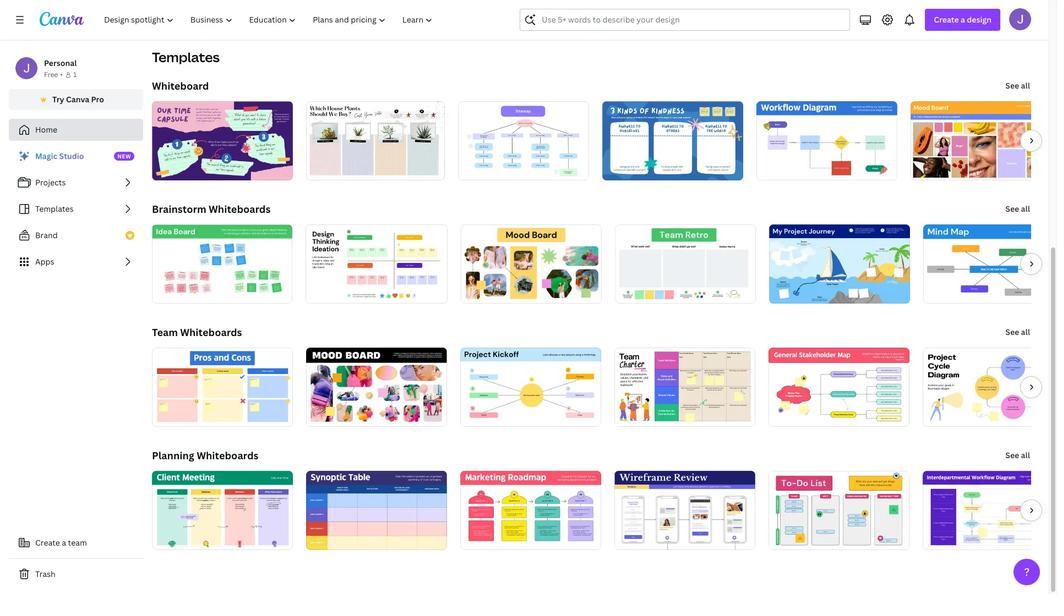 Task type: locate. For each thing, give the bounding box(es) containing it.
clock
[[798, 1, 817, 12]]

create a design
[[935, 14, 992, 25]]

team
[[152, 326, 178, 339]]

pro
[[91, 94, 104, 105]]

create for create a design
[[935, 14, 960, 25]]

whiteboards for planning whiteboards
[[197, 450, 259, 463]]

0 vertical spatial a
[[961, 14, 966, 25]]

2 see from the top
[[1006, 204, 1020, 214]]

design
[[968, 14, 992, 25]]

whiteboards
[[209, 203, 271, 216], [180, 326, 242, 339], [197, 450, 259, 463]]

templates
[[152, 48, 220, 66], [35, 204, 74, 214]]

magic
[[35, 151, 57, 161]]

2 see all from the top
[[1006, 204, 1031, 214]]

0 horizontal spatial a
[[62, 538, 66, 549]]

see all link for planning
[[1005, 445, 1032, 467]]

team whiteboards link
[[152, 326, 242, 339]]

1
[[73, 70, 77, 79]]

a
[[961, 14, 966, 25], [62, 538, 66, 549]]

Search search field
[[542, 9, 829, 30]]

2 all from the top
[[1022, 204, 1031, 214]]

the
[[783, 1, 796, 12]]

get
[[757, 1, 770, 12]]

list
[[9, 145, 143, 273]]

see for brainstorm
[[1006, 204, 1020, 214]]

a left team
[[62, 538, 66, 549]]

see all for brainstorm
[[1006, 204, 1031, 214]]

try
[[52, 94, 64, 105]]

3 see from the top
[[1006, 327, 1020, 338]]

free
[[44, 70, 58, 79]]

2 see all link from the top
[[1005, 198, 1032, 220]]

projects link
[[9, 172, 143, 194]]

create a design button
[[926, 9, 1001, 31]]

brainstorm whiteboards
[[152, 203, 271, 216]]

planning whiteboards link
[[152, 450, 259, 463]]

4 all from the top
[[1022, 451, 1031, 461]]

None search field
[[520, 9, 851, 31]]

create left team
[[35, 538, 60, 549]]

create left design
[[935, 14, 960, 25]]

create inside dropdown button
[[935, 14, 960, 25]]

see all for planning
[[1006, 451, 1031, 461]]

0 vertical spatial templates
[[152, 48, 220, 66]]

1 horizontal spatial a
[[961, 14, 966, 25]]

a inside button
[[62, 538, 66, 549]]

3 all from the top
[[1022, 327, 1031, 338]]

try canva pro button
[[9, 89, 143, 110]]

•
[[60, 70, 63, 79]]

apps link
[[9, 251, 143, 273]]

on
[[772, 1, 782, 12]]

a inside dropdown button
[[961, 14, 966, 25]]

1 vertical spatial create
[[35, 538, 60, 549]]

2 vertical spatial whiteboards
[[197, 450, 259, 463]]

1 vertical spatial a
[[62, 538, 66, 549]]

all for team
[[1022, 327, 1031, 338]]

3 see all link from the top
[[1005, 322, 1032, 344]]

create inside button
[[35, 538, 60, 549]]

templates up whiteboard
[[152, 48, 220, 66]]

see
[[1006, 80, 1020, 91], [1006, 204, 1020, 214], [1006, 327, 1020, 338], [1006, 451, 1020, 461]]

trash link
[[9, 564, 143, 586]]

0 horizontal spatial templates
[[35, 204, 74, 214]]

create
[[935, 14, 960, 25], [35, 538, 60, 549]]

a left design
[[961, 14, 966, 25]]

templates down projects
[[35, 204, 74, 214]]

magic studio
[[35, 151, 84, 161]]

brainstorm whiteboards link
[[152, 203, 271, 216]]

see all link
[[1005, 75, 1032, 97], [1005, 198, 1032, 220], [1005, 322, 1032, 344], [1005, 445, 1032, 467]]

1 vertical spatial templates
[[35, 204, 74, 214]]

0 horizontal spatial create
[[35, 538, 60, 549]]

1 horizontal spatial create
[[935, 14, 960, 25]]

0 vertical spatial whiteboards
[[209, 203, 271, 216]]

planning whiteboards
[[152, 450, 259, 463]]

all
[[1022, 80, 1031, 91], [1022, 204, 1031, 214], [1022, 327, 1031, 338], [1022, 451, 1031, 461]]

4 see all from the top
[[1006, 451, 1031, 461]]

0 vertical spatial create
[[935, 14, 960, 25]]

create a team
[[35, 538, 87, 549]]

4 see from the top
[[1006, 451, 1020, 461]]

team
[[68, 538, 87, 549]]

1 see all from the top
[[1006, 80, 1031, 91]]

whiteboard link
[[152, 79, 209, 93]]

3 see all from the top
[[1006, 327, 1031, 338]]

whiteboards for brainstorm whiteboards
[[209, 203, 271, 216]]

create for create a team
[[35, 538, 60, 549]]

1 vertical spatial whiteboards
[[180, 326, 242, 339]]

4 see all link from the top
[[1005, 445, 1032, 467]]

see all
[[1006, 80, 1031, 91], [1006, 204, 1031, 214], [1006, 327, 1031, 338], [1006, 451, 1031, 461]]



Task type: vqa. For each thing, say whether or not it's contained in the screenshot.
the bottommost a
yes



Task type: describe. For each thing, give the bounding box(es) containing it.
1 see all link from the top
[[1005, 75, 1032, 97]]

brand link
[[9, 225, 143, 247]]

planning
[[152, 450, 194, 463]]

a for design
[[961, 14, 966, 25]]

canva
[[66, 94, 89, 105]]

jacob simon image
[[1010, 8, 1032, 30]]

try canva pro
[[52, 94, 104, 105]]

a for team
[[62, 538, 66, 549]]

see all for team
[[1006, 327, 1031, 338]]

team whiteboards
[[152, 326, 242, 339]]

projects
[[35, 177, 66, 188]]

top level navigation element
[[97, 9, 443, 31]]

home link
[[9, 119, 143, 141]]

whiteboards for team whiteboards
[[180, 326, 242, 339]]

get on the clock
[[757, 1, 817, 12]]

brainstorm
[[152, 203, 206, 216]]

studio
[[59, 151, 84, 161]]

templates link
[[9, 198, 143, 220]]

new
[[117, 153, 131, 160]]

list containing magic studio
[[9, 145, 143, 273]]

see for planning
[[1006, 451, 1020, 461]]

free •
[[44, 70, 63, 79]]

trash
[[35, 570, 55, 580]]

1 all from the top
[[1022, 80, 1031, 91]]

1 horizontal spatial templates
[[152, 48, 220, 66]]

brand
[[35, 230, 58, 241]]

create a team button
[[9, 533, 143, 555]]

templates inside list
[[35, 204, 74, 214]]

apps
[[35, 257, 54, 267]]

see all link for team
[[1005, 322, 1032, 344]]

see all link for brainstorm
[[1005, 198, 1032, 220]]

all for brainstorm
[[1022, 204, 1031, 214]]

whiteboard
[[152, 79, 209, 93]]

get on the clock link
[[747, 0, 1032, 22]]

home
[[35, 125, 57, 135]]

all for planning
[[1022, 451, 1031, 461]]

1 see from the top
[[1006, 80, 1020, 91]]

personal
[[44, 58, 77, 68]]

see for team
[[1006, 327, 1020, 338]]



